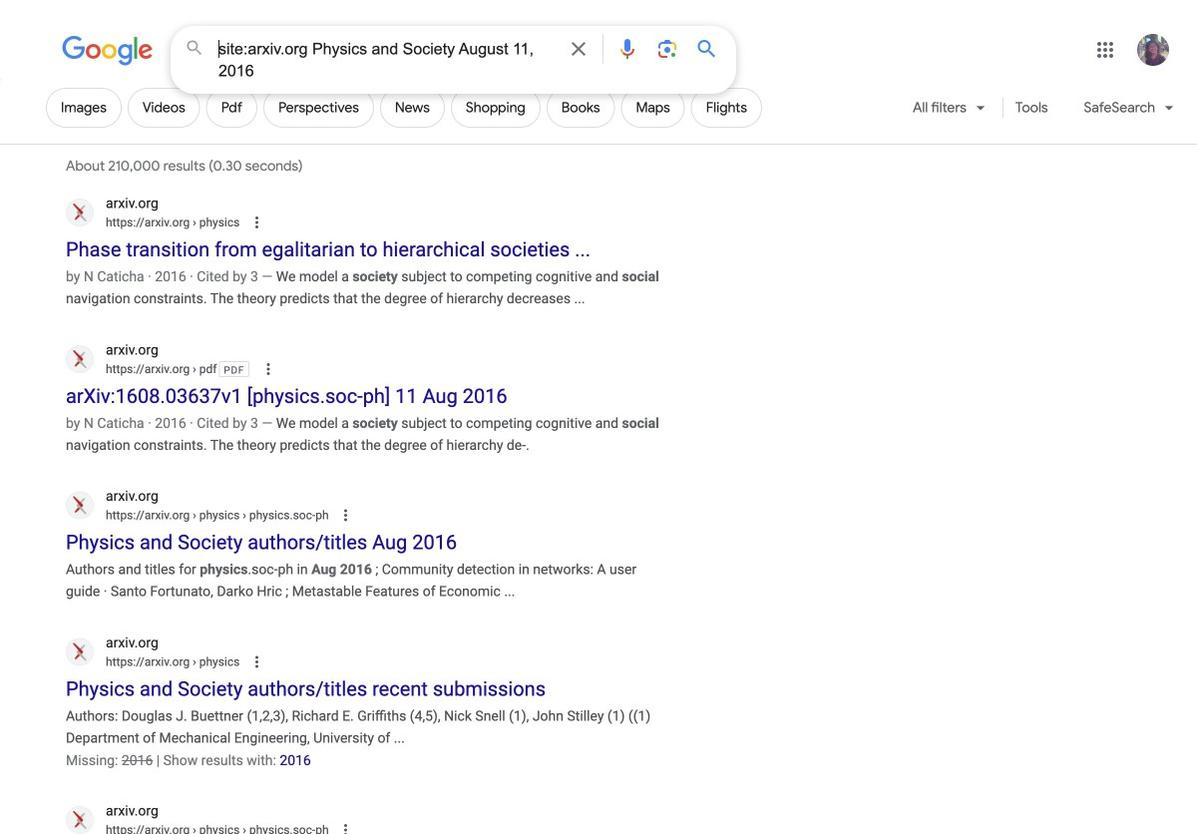 Task type: locate. For each thing, give the bounding box(es) containing it.
None search field
[[0, 25, 737, 94]]

google image
[[62, 36, 154, 66]]

about this result image
[[248, 212, 288, 234], [260, 358, 299, 380], [337, 505, 377, 527], [337, 820, 377, 834]]

None text field
[[190, 216, 240, 230], [190, 824, 329, 834], [190, 216, 240, 230], [190, 824, 329, 834]]

None text field
[[106, 214, 240, 232], [106, 360, 217, 378], [190, 362, 217, 376], [106, 507, 329, 525], [190, 509, 329, 523], [106, 653, 240, 671], [190, 655, 240, 669], [106, 822, 329, 834], [106, 214, 240, 232], [106, 360, 217, 378], [190, 362, 217, 376], [106, 507, 329, 525], [190, 509, 329, 523], [106, 653, 240, 671], [190, 655, 240, 669], [106, 822, 329, 834]]

Search text field
[[219, 38, 555, 85]]

about this result image
[[248, 651, 288, 673]]

search by image image
[[656, 37, 680, 61]]



Task type: vqa. For each thing, say whether or not it's contained in the screenshot.
About this result image
yes



Task type: describe. For each thing, give the bounding box(es) containing it.
search by voice image
[[616, 37, 640, 61]]



